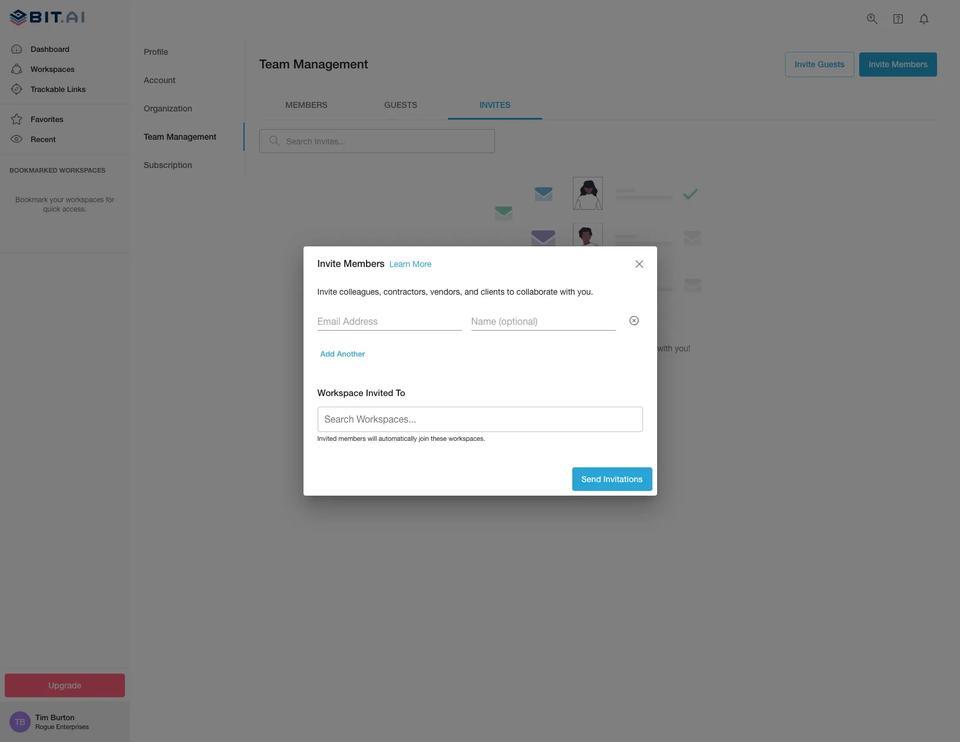 Task type: locate. For each thing, give the bounding box(es) containing it.
1 vertical spatial to
[[604, 343, 612, 353]]

recent
[[31, 135, 56, 144]]

colleagues,
[[339, 287, 381, 296]]

1 vertical spatial members
[[339, 435, 366, 442]]

you.
[[578, 287, 593, 296]]

0 vertical spatial to
[[507, 287, 514, 296]]

team management down the organization 'link' at the top
[[144, 131, 216, 141]]

invitations
[[604, 474, 643, 484]]

tab list containing members
[[259, 91, 937, 119]]

quick
[[43, 205, 60, 214]]

tim
[[35, 713, 48, 722]]

team
[[259, 57, 290, 71], [144, 131, 164, 141]]

with inside invite members dialog
[[560, 287, 575, 296]]

0 horizontal spatial your
[[50, 195, 64, 204]]

no
[[560, 321, 573, 332]]

0 vertical spatial management
[[293, 57, 368, 71]]

account
[[144, 75, 176, 85]]

1 horizontal spatial invited
[[366, 387, 393, 398]]

0 vertical spatial collaborate
[[517, 287, 558, 296]]

and
[[465, 287, 479, 296]]

subscription link
[[130, 151, 245, 179]]

0 horizontal spatial with
[[560, 287, 575, 296]]

you!
[[675, 343, 691, 353]]

your left 'team'
[[528, 343, 544, 353]]

0 vertical spatial members
[[567, 343, 602, 353]]

invite your team members to collaborate with you!
[[506, 343, 691, 353]]

members
[[892, 59, 928, 69], [344, 258, 385, 269]]

more
[[413, 260, 432, 269]]

invite up colleagues,
[[317, 258, 341, 269]]

members
[[567, 343, 602, 353], [339, 435, 366, 442]]

add another
[[320, 349, 365, 359]]

collaborate
[[517, 287, 558, 296], [614, 343, 655, 353]]

bookmark
[[15, 195, 48, 204]]

workspaces
[[31, 64, 75, 74]]

send invitations
[[582, 474, 643, 484]]

0 vertical spatial your
[[50, 195, 64, 204]]

0 horizontal spatial tab list
[[130, 38, 245, 179]]

0 vertical spatial team
[[259, 57, 290, 71]]

1 horizontal spatial team
[[259, 57, 290, 71]]

workspaces...
[[357, 414, 416, 425]]

invited left to
[[366, 387, 393, 398]]

team management
[[259, 57, 368, 71], [144, 131, 216, 141]]

workspace
[[317, 387, 363, 398]]

collaborate up name (optional) "text field"
[[517, 287, 558, 296]]

with left 'you.'
[[560, 287, 575, 296]]

invite left guests
[[795, 59, 816, 69]]

automatically
[[379, 435, 417, 442]]

team management link
[[130, 123, 245, 151]]

1 horizontal spatial your
[[528, 343, 544, 353]]

learn more link
[[389, 260, 432, 269]]

invite members dialog
[[303, 246, 657, 496]]

management
[[293, 57, 368, 71], [166, 131, 216, 141]]

invite down name (optional) "text field"
[[506, 343, 526, 353]]

favorites
[[31, 114, 63, 124]]

tab list containing profile
[[130, 38, 245, 179]]

1 vertical spatial team management
[[144, 131, 216, 141]]

0 horizontal spatial members
[[344, 258, 385, 269]]

invites
[[480, 100, 511, 110]]

invite members
[[869, 59, 928, 69]]

0 horizontal spatial members
[[339, 435, 366, 442]]

invited down search
[[317, 435, 337, 442]]

tim burton rogue enterprises
[[35, 713, 89, 731]]

invite inside button
[[795, 59, 816, 69]]

members inside button
[[892, 59, 928, 69]]

these
[[431, 435, 447, 442]]

0 horizontal spatial collaborate
[[517, 287, 558, 296]]

send invitations button
[[572, 467, 652, 491]]

1 horizontal spatial with
[[657, 343, 673, 353]]

1 vertical spatial your
[[528, 343, 544, 353]]

members left will on the left
[[339, 435, 366, 442]]

1 vertical spatial management
[[166, 131, 216, 141]]

with
[[560, 287, 575, 296], [657, 343, 673, 353]]

Name (optional) text field
[[471, 312, 616, 331]]

no invites found.
[[560, 321, 637, 332]]

your
[[50, 195, 64, 204], [528, 343, 544, 353]]

1 vertical spatial collaborate
[[614, 343, 655, 353]]

tab list
[[130, 38, 245, 179], [259, 91, 937, 119]]

0 horizontal spatial team management
[[144, 131, 216, 141]]

Email Address text field
[[317, 312, 462, 331]]

invited
[[366, 387, 393, 398], [317, 435, 337, 442]]

management up members
[[293, 57, 368, 71]]

invite members button
[[860, 52, 937, 76]]

learn
[[389, 260, 410, 269]]

team management up members
[[259, 57, 368, 71]]

invite guests
[[795, 59, 845, 69]]

1 horizontal spatial team management
[[259, 57, 368, 71]]

1 horizontal spatial to
[[604, 343, 612, 353]]

favorites button
[[0, 109, 130, 129]]

invite inside button
[[869, 59, 890, 69]]

0 horizontal spatial team
[[144, 131, 164, 141]]

invite members learn more
[[317, 258, 432, 269]]

invite for invite colleagues, contractors, vendors, and clients to collaborate with you.
[[317, 287, 337, 296]]

management down the organization 'link' at the top
[[166, 131, 216, 141]]

team up subscription
[[144, 131, 164, 141]]

0 vertical spatial members
[[892, 59, 928, 69]]

invite right guests
[[869, 59, 890, 69]]

found.
[[606, 321, 637, 332]]

workspaces
[[59, 166, 106, 174]]

1 horizontal spatial members
[[892, 59, 928, 69]]

team management inside team management link
[[144, 131, 216, 141]]

to
[[396, 387, 405, 398]]

invite left colleagues,
[[317, 287, 337, 296]]

1 vertical spatial team
[[144, 131, 164, 141]]

invite
[[795, 59, 816, 69], [869, 59, 890, 69], [317, 258, 341, 269], [317, 287, 337, 296], [506, 343, 526, 353]]

guests button
[[354, 91, 448, 119]]

trackable links
[[31, 84, 86, 94]]

invite for invite members
[[869, 59, 890, 69]]

members down invites
[[567, 343, 602, 353]]

workspace invited to
[[317, 387, 405, 398]]

collaborate down found.
[[614, 343, 655, 353]]

1 vertical spatial members
[[344, 258, 385, 269]]

0 vertical spatial with
[[560, 287, 575, 296]]

team up members
[[259, 57, 290, 71]]

with left you!
[[657, 343, 673, 353]]

your inside bookmark your workspaces for quick access.
[[50, 195, 64, 204]]

1 horizontal spatial tab list
[[259, 91, 937, 119]]

to
[[507, 287, 514, 296], [604, 343, 612, 353]]

members inside dialog
[[344, 258, 385, 269]]

burton
[[51, 713, 75, 722]]

to right the 'clients'
[[507, 287, 514, 296]]

0 horizontal spatial to
[[507, 287, 514, 296]]

members for invite members
[[892, 59, 928, 69]]

to down no invites found.
[[604, 343, 612, 353]]

your up quick
[[50, 195, 64, 204]]

0 vertical spatial invited
[[366, 387, 393, 398]]

search workspaces...
[[325, 414, 416, 425]]

1 vertical spatial invited
[[317, 435, 337, 442]]



Task type: vqa. For each thing, say whether or not it's contained in the screenshot.
Management to the bottom
yes



Task type: describe. For each thing, give the bounding box(es) containing it.
0 horizontal spatial invited
[[317, 435, 337, 442]]

recent button
[[0, 129, 130, 149]]

bookmarked workspaces
[[9, 166, 106, 174]]

1 horizontal spatial members
[[567, 343, 602, 353]]

add another button
[[317, 345, 368, 363]]

search
[[325, 414, 354, 425]]

bookmark your workspaces for quick access.
[[15, 195, 114, 214]]

to inside invite members dialog
[[507, 287, 514, 296]]

invite for invite your team members to collaborate with you!
[[506, 343, 526, 353]]

team inside team management link
[[144, 131, 164, 141]]

1 horizontal spatial collaborate
[[614, 343, 655, 353]]

profile link
[[130, 38, 245, 66]]

invited members will automatically join these workspaces.
[[317, 435, 485, 442]]

collaborate inside invite members dialog
[[517, 287, 558, 296]]

dashboard button
[[0, 39, 130, 59]]

another
[[337, 349, 365, 359]]

upgrade
[[48, 680, 81, 690]]

access.
[[62, 205, 87, 214]]

0 horizontal spatial management
[[166, 131, 216, 141]]

your for bookmark
[[50, 195, 64, 204]]

team
[[547, 343, 565, 353]]

tb
[[15, 717, 25, 727]]

vendors,
[[430, 287, 462, 296]]

enterprises
[[56, 724, 89, 731]]

invite colleagues, contractors, vendors, and clients to collaborate with you.
[[317, 287, 593, 296]]

guests
[[818, 59, 845, 69]]

trackable
[[31, 84, 65, 94]]

workspaces button
[[0, 59, 130, 79]]

rogue
[[35, 724, 54, 731]]

links
[[67, 84, 86, 94]]

for
[[106, 195, 114, 204]]

workspaces.
[[449, 435, 485, 442]]

profile
[[144, 46, 168, 56]]

0 vertical spatial team management
[[259, 57, 368, 71]]

invites
[[575, 321, 604, 332]]

1 horizontal spatial management
[[293, 57, 368, 71]]

Search Invites... search field
[[287, 129, 495, 153]]

organization
[[144, 103, 192, 113]]

add
[[320, 349, 335, 359]]

invites button
[[448, 91, 542, 119]]

members for invite members learn more
[[344, 258, 385, 269]]

members
[[286, 100, 328, 110]]

invite guests button
[[785, 52, 855, 77]]

send
[[582, 474, 601, 484]]

members button
[[259, 91, 354, 119]]

organization link
[[130, 94, 245, 123]]

upgrade button
[[5, 674, 125, 697]]

subscription
[[144, 160, 192, 170]]

trackable links button
[[0, 79, 130, 99]]

dashboard
[[31, 44, 70, 53]]

clients
[[481, 287, 505, 296]]

invite for invite guests
[[795, 59, 816, 69]]

contractors,
[[384, 287, 428, 296]]

account link
[[130, 66, 245, 94]]

workspaces
[[66, 195, 104, 204]]

your for invite
[[528, 343, 544, 353]]

will
[[368, 435, 377, 442]]

members inside dialog
[[339, 435, 366, 442]]

1 vertical spatial with
[[657, 343, 673, 353]]

guests
[[384, 100, 417, 110]]

invite for invite members learn more
[[317, 258, 341, 269]]

bookmarked
[[9, 166, 57, 174]]

join
[[419, 435, 429, 442]]



